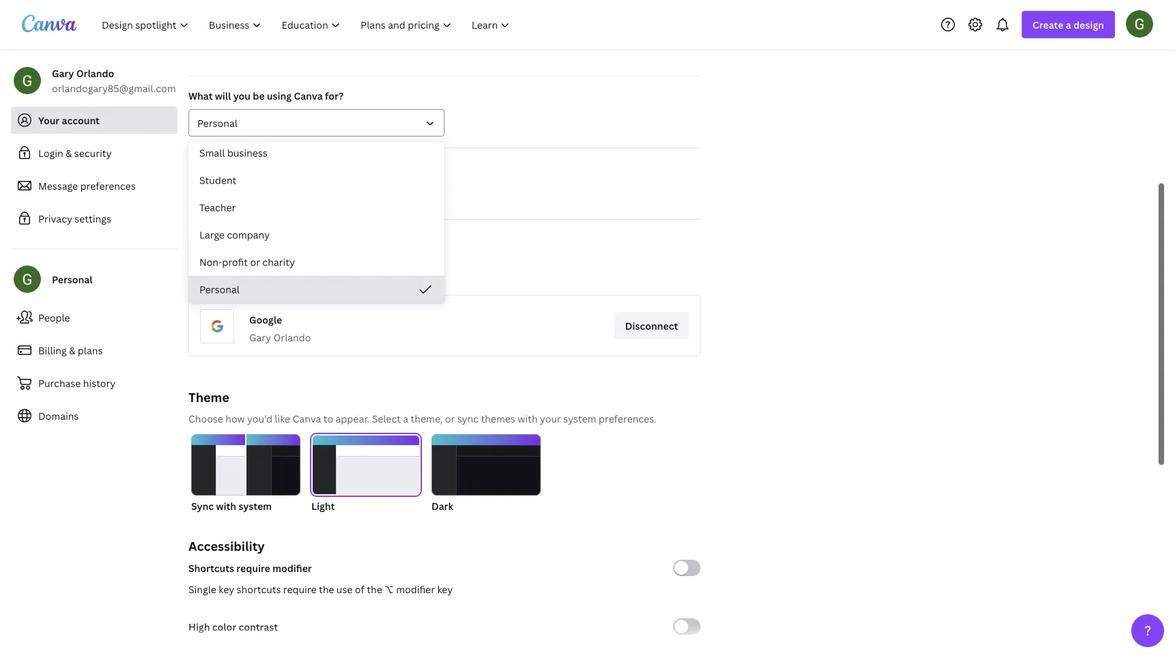 Task type: describe. For each thing, give the bounding box(es) containing it.
plans
[[78, 344, 103, 357]]

disconnect button
[[614, 312, 689, 339]]

your account
[[38, 114, 100, 127]]

header
[[508, 642, 540, 655]]

for?
[[325, 89, 344, 102]]

create a design
[[1033, 18, 1104, 31]]

or inside button
[[250, 256, 260, 269]]

language
[[188, 161, 233, 174]]

charity
[[263, 256, 295, 269]]

backgrounds
[[351, 642, 410, 655]]

privacy settings
[[38, 212, 111, 225]]

people link
[[11, 304, 178, 331]]

purchase history
[[38, 377, 116, 390]]

disconnect
[[625, 319, 678, 332]]

social
[[242, 233, 269, 246]]

your
[[540, 412, 561, 425]]

gary inside google gary orlando
[[249, 331, 271, 344]]

that
[[230, 270, 249, 283]]

with inside "theme choose how you'd like canva to appear. select a theme, or sync themes with your system preferences."
[[518, 412, 538, 425]]

orlandogary85@gmail.com
[[52, 82, 176, 95]]

shortcuts
[[188, 562, 234, 575]]

what will you be using canva for?
[[188, 89, 344, 102]]

login & security
[[38, 146, 112, 159]]

large company
[[199, 228, 270, 241]]

canva for theme
[[293, 412, 321, 425]]

1 vertical spatial in
[[449, 642, 457, 655]]

1 horizontal spatial be
[[300, 642, 311, 655]]

such
[[412, 642, 434, 655]]

gary orlando orlandogary85@gmail.com
[[52, 67, 176, 95]]

shortcuts
[[237, 583, 281, 596]]

small business option
[[188, 139, 445, 167]]

Personal button
[[188, 109, 445, 137]]

domains link
[[11, 402, 178, 430]]

login
[[38, 146, 63, 159]]

history
[[83, 377, 116, 390]]

using
[[267, 89, 292, 102]]

domains
[[38, 409, 79, 422]]

0 vertical spatial in
[[317, 270, 326, 283]]

people
[[38, 311, 70, 324]]

will for no
[[236, 642, 252, 655]]

preferences.
[[599, 412, 657, 425]]

small
[[199, 146, 225, 159]]

theme,
[[411, 412, 443, 425]]

design
[[1074, 18, 1104, 31]]

2 horizontal spatial the
[[460, 642, 475, 655]]

profit
[[222, 256, 248, 269]]

appear.
[[336, 412, 370, 425]]

small business button
[[188, 139, 445, 167]]

1 vertical spatial modifier
[[396, 583, 435, 596]]

canva for what
[[294, 89, 323, 102]]

1 vertical spatial require
[[283, 583, 317, 596]]

light
[[311, 500, 335, 513]]

gary orlando image
[[1126, 10, 1153, 37]]

select
[[372, 412, 401, 425]]

google
[[249, 313, 282, 326]]

services that you use to log in to canva
[[188, 270, 369, 283]]

you for that
[[251, 270, 268, 283]]

non-profit or charity
[[199, 256, 295, 269]]

account
[[62, 114, 100, 127]]

large company option
[[188, 221, 445, 249]]

system inside button
[[239, 500, 272, 513]]

gradients
[[188, 642, 234, 655]]

personal button
[[188, 276, 445, 303]]

used
[[314, 642, 336, 655]]

high
[[188, 620, 210, 633]]

Sync with system button
[[191, 434, 300, 514]]

billing
[[38, 344, 67, 357]]

teacher button
[[188, 194, 445, 221]]

0 horizontal spatial modifier
[[273, 562, 312, 575]]

connected social accounts
[[188, 233, 314, 246]]

color
[[212, 620, 236, 633]]

log
[[301, 270, 315, 283]]

2 as from the left
[[437, 642, 447, 655]]

your account link
[[11, 107, 178, 134]]

accessibility
[[188, 538, 265, 555]]

google gary orlando
[[249, 313, 311, 344]]

Dark button
[[432, 434, 541, 514]]

you'd
[[247, 412, 272, 425]]

single key shortcuts require the use of the ⌥ modifier key
[[188, 583, 453, 596]]

gary inside gary orlando orlandogary85@gmail.com
[[52, 67, 74, 80]]

single
[[188, 583, 216, 596]]

1 as from the left
[[338, 642, 348, 655]]

connected
[[188, 233, 240, 246]]

0 horizontal spatial require
[[237, 562, 270, 575]]

themes
[[481, 412, 515, 425]]

to right log
[[328, 270, 338, 283]]

will for you
[[215, 89, 231, 102]]

contrast
[[239, 620, 278, 633]]

your
[[38, 114, 60, 127]]

what
[[188, 89, 213, 102]]

accounts
[[271, 233, 314, 246]]

message preferences
[[38, 179, 136, 192]]

or inside "theme choose how you'd like canva to appear. select a theme, or sync themes with your system preferences."
[[445, 412, 455, 425]]

& for login
[[66, 146, 72, 159]]

to left log
[[289, 270, 299, 283]]

sync
[[457, 412, 479, 425]]

to inside "theme choose how you'd like canva to appear. select a theme, or sync themes with your system preferences."
[[324, 412, 333, 425]]



Task type: locate. For each thing, give the bounding box(es) containing it.
0 vertical spatial gary
[[52, 67, 74, 80]]

1 vertical spatial you
[[251, 270, 268, 283]]

use
[[271, 270, 287, 283], [337, 583, 353, 596]]

key right single
[[219, 583, 234, 596]]

top level navigation element
[[93, 11, 521, 38]]

Light button
[[311, 434, 421, 514]]

as right used
[[338, 642, 348, 655]]

how
[[226, 412, 245, 425]]

non-profit or charity button
[[188, 249, 445, 276]]

0 horizontal spatial use
[[271, 270, 287, 283]]

1 vertical spatial be
[[300, 642, 311, 655]]

be left 'using' on the top of page
[[253, 89, 265, 102]]

⌥
[[385, 583, 394, 596]]

non-profit or charity option
[[188, 249, 445, 276]]

list box
[[188, 139, 445, 303]]

1 horizontal spatial will
[[236, 642, 252, 655]]

or
[[250, 256, 260, 269], [445, 412, 455, 425]]

0 vertical spatial use
[[271, 270, 287, 283]]

key
[[219, 583, 234, 596], [437, 583, 453, 596]]

require right shortcuts
[[283, 583, 317, 596]]

1 horizontal spatial gary
[[249, 331, 271, 344]]

0 horizontal spatial with
[[216, 500, 236, 513]]

theme choose how you'd like canva to appear. select a theme, or sync themes with your system preferences.
[[188, 389, 657, 425]]

you down non-profit or charity
[[251, 270, 268, 283]]

a inside "dropdown button"
[[1066, 18, 1072, 31]]

orlando inside google gary orlando
[[273, 331, 311, 344]]

security
[[74, 146, 112, 159]]

large company button
[[188, 221, 445, 249]]

you for will
[[233, 89, 251, 102]]

with inside button
[[216, 500, 236, 513]]

sync
[[191, 500, 214, 513]]

in
[[317, 270, 326, 283], [449, 642, 457, 655]]

&
[[66, 146, 72, 159], [69, 344, 75, 357]]

1 horizontal spatial require
[[283, 583, 317, 596]]

the left of
[[319, 583, 334, 596]]

or right profit
[[250, 256, 260, 269]]

canva
[[294, 89, 323, 102], [340, 270, 369, 283], [293, 412, 321, 425]]

gradients will no longer be used as backgrounds such as in the editor header
[[188, 642, 540, 655]]

1 vertical spatial will
[[236, 642, 252, 655]]

0 vertical spatial or
[[250, 256, 260, 269]]

as right 'such'
[[437, 642, 447, 655]]

1 horizontal spatial a
[[1066, 18, 1072, 31]]

0 horizontal spatial as
[[338, 642, 348, 655]]

editor
[[478, 642, 505, 655]]

a right select
[[403, 412, 408, 425]]

privacy
[[38, 212, 72, 225]]

1 key from the left
[[219, 583, 234, 596]]

1 horizontal spatial as
[[437, 642, 447, 655]]

with
[[518, 412, 538, 425], [216, 500, 236, 513]]

& right "login"
[[66, 146, 72, 159]]

the left the editor
[[460, 642, 475, 655]]

orlando inside gary orlando orlandogary85@gmail.com
[[76, 67, 114, 80]]

2 key from the left
[[437, 583, 453, 596]]

0 horizontal spatial will
[[215, 89, 231, 102]]

0 horizontal spatial orlando
[[76, 67, 114, 80]]

1 horizontal spatial in
[[449, 642, 457, 655]]

will right what
[[215, 89, 231, 102]]

small business
[[199, 146, 268, 159]]

1 horizontal spatial orlando
[[273, 331, 311, 344]]

no
[[254, 642, 266, 655]]

key right ⌥ at the left of the page
[[437, 583, 453, 596]]

message preferences link
[[11, 172, 178, 199]]

0 vertical spatial you
[[233, 89, 251, 102]]

services
[[188, 270, 227, 283]]

large
[[199, 228, 225, 241]]

0 vertical spatial &
[[66, 146, 72, 159]]

purchase history link
[[11, 369, 178, 397]]

system right your at the bottom
[[563, 412, 596, 425]]

canva left for?
[[294, 89, 323, 102]]

settings
[[75, 212, 111, 225]]

1 horizontal spatial the
[[367, 583, 382, 596]]

canva right like
[[293, 412, 321, 425]]

the
[[319, 583, 334, 596], [367, 583, 382, 596], [460, 642, 475, 655]]

theme
[[188, 389, 229, 406]]

use left of
[[337, 583, 353, 596]]

personal up people
[[52, 273, 92, 286]]

0 vertical spatial modifier
[[273, 562, 312, 575]]

student button
[[188, 167, 445, 194]]

0 vertical spatial system
[[563, 412, 596, 425]]

1 vertical spatial gary
[[249, 331, 271, 344]]

0 vertical spatial a
[[1066, 18, 1072, 31]]

in right 'such'
[[449, 642, 457, 655]]

gary up your account
[[52, 67, 74, 80]]

require up shortcuts
[[237, 562, 270, 575]]

orlando down google
[[273, 331, 311, 344]]

0 horizontal spatial the
[[319, 583, 334, 596]]

1 vertical spatial system
[[239, 500, 272, 513]]

2 vertical spatial canva
[[293, 412, 321, 425]]

1 horizontal spatial use
[[337, 583, 353, 596]]

create a design button
[[1022, 11, 1115, 38]]

student option
[[188, 167, 445, 194]]

will left no
[[236, 642, 252, 655]]

0 vertical spatial orlando
[[76, 67, 114, 80]]

canva inside "theme choose how you'd like canva to appear. select a theme, or sync themes with your system preferences."
[[293, 412, 321, 425]]

1 horizontal spatial or
[[445, 412, 455, 425]]

system up 'accessibility'
[[239, 500, 272, 513]]

the left ⌥ at the left of the page
[[367, 583, 382, 596]]

modifier up single key shortcuts require the use of the ⌥ modifier key
[[273, 562, 312, 575]]

1 horizontal spatial key
[[437, 583, 453, 596]]

0 horizontal spatial gary
[[52, 67, 74, 80]]

business
[[227, 146, 268, 159]]

0 horizontal spatial in
[[317, 270, 326, 283]]

login & security link
[[11, 139, 178, 167]]

personal option
[[188, 276, 445, 303]]

will
[[215, 89, 231, 102], [236, 642, 252, 655]]

a left design
[[1066, 18, 1072, 31]]

you
[[233, 89, 251, 102], [251, 270, 268, 283]]

with right the sync
[[216, 500, 236, 513]]

preferences
[[80, 179, 136, 192]]

shortcuts require modifier
[[188, 562, 312, 575]]

you left 'using' on the top of page
[[233, 89, 251, 102]]

personal
[[197, 116, 238, 129], [52, 273, 92, 286], [199, 283, 240, 296]]

list box containing small business
[[188, 139, 445, 303]]

student
[[199, 174, 236, 187]]

create
[[1033, 18, 1064, 31]]

personal up small
[[197, 116, 238, 129]]

as
[[338, 642, 348, 655], [437, 642, 447, 655]]

0 horizontal spatial system
[[239, 500, 272, 513]]

modifier
[[273, 562, 312, 575], [396, 583, 435, 596]]

non-
[[199, 256, 222, 269]]

personal down non-
[[199, 283, 240, 296]]

message
[[38, 179, 78, 192]]

orlando
[[76, 67, 114, 80], [273, 331, 311, 344]]

require
[[237, 562, 270, 575], [283, 583, 317, 596]]

gary down google
[[249, 331, 271, 344]]

use down charity
[[271, 270, 287, 283]]

like
[[275, 412, 290, 425]]

high color contrast
[[188, 620, 278, 633]]

canva right log
[[340, 270, 369, 283]]

a
[[1066, 18, 1072, 31], [403, 412, 408, 425]]

of
[[355, 583, 365, 596]]

modifier right ⌥ at the left of the page
[[396, 583, 435, 596]]

company
[[227, 228, 270, 241]]

system
[[563, 412, 596, 425], [239, 500, 272, 513]]

1 vertical spatial &
[[69, 344, 75, 357]]

personal inside option
[[199, 283, 240, 296]]

1 horizontal spatial system
[[563, 412, 596, 425]]

with left your at the bottom
[[518, 412, 538, 425]]

0 horizontal spatial a
[[403, 412, 408, 425]]

0 vertical spatial canva
[[294, 89, 323, 102]]

1 horizontal spatial modifier
[[396, 583, 435, 596]]

privacy settings link
[[11, 205, 178, 232]]

be
[[253, 89, 265, 102], [300, 642, 311, 655]]

0 horizontal spatial be
[[253, 89, 265, 102]]

to left appear.
[[324, 412, 333, 425]]

& left plans
[[69, 344, 75, 357]]

1 vertical spatial use
[[337, 583, 353, 596]]

a inside "theme choose how you'd like canva to appear. select a theme, or sync themes with your system preferences."
[[403, 412, 408, 425]]

0 horizontal spatial or
[[250, 256, 260, 269]]

purchase
[[38, 377, 81, 390]]

orlando up orlandogary85@gmail.com at the left top of page
[[76, 67, 114, 80]]

teacher option
[[188, 194, 445, 221]]

0 horizontal spatial key
[[219, 583, 234, 596]]

1 vertical spatial orlando
[[273, 331, 311, 344]]

1 vertical spatial or
[[445, 412, 455, 425]]

0 vertical spatial will
[[215, 89, 231, 102]]

system inside "theme choose how you'd like canva to appear. select a theme, or sync themes with your system preferences."
[[563, 412, 596, 425]]

1 vertical spatial canva
[[340, 270, 369, 283]]

be left used
[[300, 642, 311, 655]]

1 vertical spatial a
[[403, 412, 408, 425]]

0 vertical spatial be
[[253, 89, 265, 102]]

choose
[[188, 412, 223, 425]]

0 vertical spatial require
[[237, 562, 270, 575]]

1 vertical spatial with
[[216, 500, 236, 513]]

billing & plans link
[[11, 337, 178, 364]]

gary
[[52, 67, 74, 80], [249, 331, 271, 344]]

1 horizontal spatial with
[[518, 412, 538, 425]]

dark
[[432, 500, 453, 513]]

or left sync
[[445, 412, 455, 425]]

& for billing
[[69, 344, 75, 357]]

0 vertical spatial with
[[518, 412, 538, 425]]

in right log
[[317, 270, 326, 283]]



Task type: vqa. For each thing, say whether or not it's contained in the screenshot.
button
no



